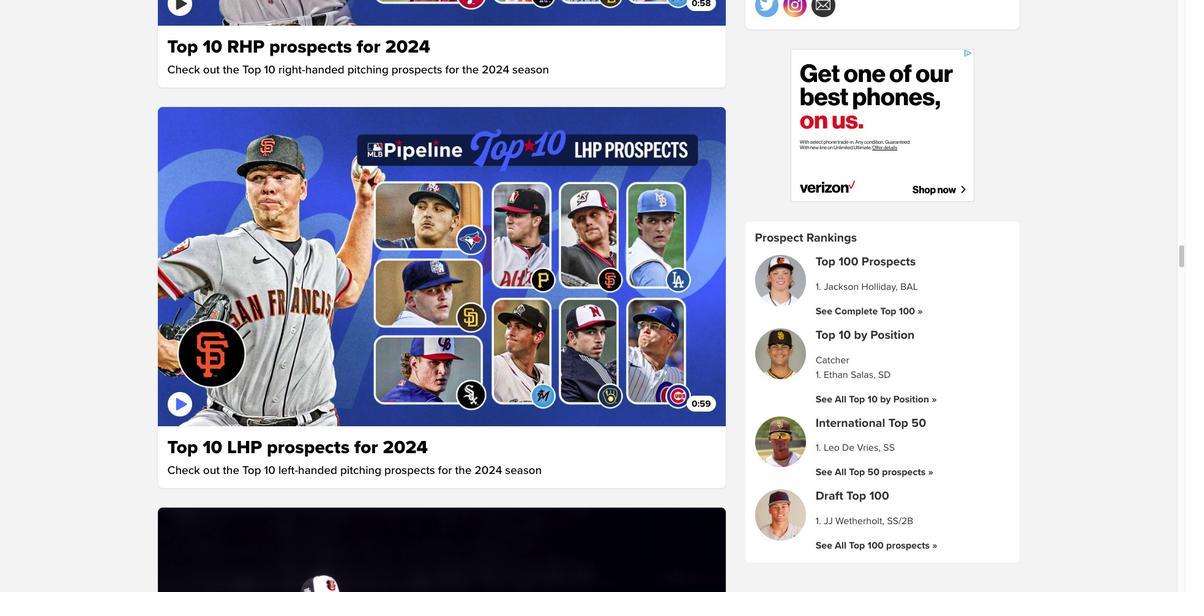 Task type: vqa. For each thing, say whether or not it's contained in the screenshot.


Task type: locate. For each thing, give the bounding box(es) containing it.
1 vertical spatial position
[[894, 394, 929, 406]]

0:59 link
[[158, 107, 726, 427]]

50
[[912, 416, 926, 431], [868, 467, 880, 479]]

season inside top 10 rhp prospects for 2024 check out the top 10 right-handed pitching prospects for the 2024 season
[[512, 63, 549, 77]]

see for draft top 100
[[816, 540, 833, 552]]

1 see from the top
[[816, 306, 833, 318]]

position down see complete top 100 »
[[871, 328, 915, 343]]

10 left right-
[[264, 63, 275, 77]]

pitching inside top 10 lhp prospects for 2024 check out the top 10 left-handed pitching prospects for the 2024 season
[[340, 464, 381, 478]]

1 vertical spatial out
[[203, 464, 220, 478]]

top
[[167, 36, 198, 58], [242, 63, 261, 77], [816, 255, 836, 270], [881, 306, 897, 318], [816, 328, 836, 343], [849, 394, 865, 406], [889, 416, 909, 431], [167, 437, 198, 459], [242, 464, 261, 478], [849, 467, 865, 479], [847, 490, 866, 504], [849, 540, 865, 552]]

see up draft
[[816, 467, 833, 479]]

all
[[835, 394, 847, 406], [835, 467, 847, 479], [835, 540, 847, 552]]

2024
[[385, 36, 430, 58], [482, 63, 509, 77], [383, 437, 428, 459], [475, 464, 502, 478]]

2 1. from the top
[[816, 369, 821, 381]]

1 vertical spatial pitching
[[340, 464, 381, 478]]

1 vertical spatial check
[[167, 464, 200, 478]]

2 check from the top
[[167, 464, 200, 478]]

0 vertical spatial 50
[[912, 416, 926, 431]]

out inside top 10 lhp prospects for 2024 check out the top 10 left-handed pitching prospects for the 2024 season
[[203, 464, 220, 478]]

check inside top 10 lhp prospects for 2024 check out the top 10 left-handed pitching prospects for the 2024 season
[[167, 464, 200, 478]]

jj
[[824, 516, 833, 528]]

rhp
[[227, 36, 265, 58]]

position up international top 50
[[894, 394, 929, 406]]

10 left rhp
[[203, 36, 222, 58]]

see for international top 50
[[816, 467, 833, 479]]

international top 50
[[816, 416, 926, 431]]

100 down bal
[[899, 306, 915, 318]]

4 1. from the top
[[816, 516, 821, 528]]

1 1. from the top
[[816, 281, 821, 293]]

0 vertical spatial handed
[[305, 63, 345, 77]]

»
[[918, 306, 923, 318], [932, 394, 937, 406], [928, 467, 934, 479], [932, 540, 938, 552]]

check for top 10 rhp prospects for 2024
[[167, 63, 200, 77]]

prospects up right-
[[269, 36, 352, 58]]

10
[[203, 36, 222, 58], [264, 63, 275, 77], [839, 328, 851, 343], [868, 394, 878, 406], [203, 437, 222, 459], [264, 464, 275, 478]]

0 vertical spatial out
[[203, 63, 220, 77]]

0 vertical spatial season
[[512, 63, 549, 77]]

see all top 100 prospects »
[[816, 540, 938, 552]]

all down "de" on the right bottom of page
[[835, 467, 847, 479]]

all down ethan
[[835, 394, 847, 406]]

prospects
[[862, 255, 916, 270]]

handed
[[305, 63, 345, 77], [298, 464, 337, 478]]

pitching inside top 10 rhp prospects for 2024 check out the top 10 right-handed pitching prospects for the 2024 season
[[348, 63, 389, 77]]

1.
[[816, 281, 821, 293], [816, 369, 821, 381], [816, 442, 821, 455], [816, 516, 821, 528]]

top 10 lhp prospects for 2024 link
[[167, 437, 716, 459]]

top 10 rhp prospects for 2024 link
[[167, 36, 716, 58]]

handed inside top 10 lhp prospects for 2024 check out the top 10 left-handed pitching prospects for the 2024 season
[[298, 464, 337, 478]]

0 vertical spatial by
[[854, 328, 868, 343]]

season
[[512, 63, 549, 77], [505, 464, 542, 478]]

1. for draft top 100
[[816, 516, 821, 528]]

holliday,
[[862, 281, 898, 293]]

the
[[223, 63, 239, 77], [462, 63, 479, 77], [223, 464, 239, 478], [455, 464, 472, 478]]

50 down vries,
[[868, 467, 880, 479]]

check
[[167, 63, 200, 77], [167, 464, 200, 478]]

prospects
[[269, 36, 352, 58], [392, 63, 442, 77], [267, 437, 350, 459], [384, 464, 435, 478], [882, 467, 926, 479], [886, 540, 930, 552]]

by down complete
[[854, 328, 868, 343]]

for
[[357, 36, 381, 58], [445, 63, 459, 77], [354, 437, 378, 459], [438, 464, 452, 478]]

see down ethan
[[816, 394, 833, 406]]

1. left leo
[[816, 442, 821, 455]]

1 vertical spatial all
[[835, 467, 847, 479]]

pitching for top 10 lhp prospects for 2024
[[340, 464, 381, 478]]

the down rhp
[[223, 63, 239, 77]]

100 up jackson
[[839, 255, 859, 270]]

50 down the see all top 10 by position » link
[[912, 416, 926, 431]]

0 horizontal spatial 50
[[868, 467, 880, 479]]

all for draft
[[835, 540, 847, 552]]

3 see from the top
[[816, 467, 833, 479]]

2 see from the top
[[816, 394, 833, 406]]

handed inside top 10 rhp prospects for 2024 check out the top 10 right-handed pitching prospects for the 2024 season
[[305, 63, 345, 77]]

out inside top 10 rhp prospects for 2024 check out the top 10 right-handed pitching prospects for the 2024 season
[[203, 63, 220, 77]]

1. jj wetherholt, ss/2b
[[816, 516, 914, 528]]

0 horizontal spatial by
[[854, 328, 868, 343]]

1 all from the top
[[835, 394, 847, 406]]

3 all from the top
[[835, 540, 847, 552]]

0 vertical spatial all
[[835, 394, 847, 406]]

see down jj
[[816, 540, 833, 552]]

2 vertical spatial all
[[835, 540, 847, 552]]

1. left jackson
[[816, 281, 821, 293]]

the down top 10 rhp prospects for 2024 link
[[462, 63, 479, 77]]

sd
[[878, 369, 891, 381]]

ss/2b
[[887, 516, 914, 528]]

see for top 10 by position
[[816, 394, 833, 406]]

top 10 rhp prospects for 2024 image
[[158, 0, 726, 26]]

by down sd
[[880, 394, 891, 406]]

top 100 prospects
[[816, 255, 916, 270]]

see down jackson
[[816, 306, 833, 318]]

1 out from the top
[[203, 63, 220, 77]]

instagram image
[[788, 0, 803, 13]]

draft
[[816, 490, 843, 504]]

1 horizontal spatial by
[[880, 394, 891, 406]]

see
[[816, 306, 833, 318], [816, 394, 833, 406], [816, 467, 833, 479], [816, 540, 833, 552]]

season inside top 10 lhp prospects for 2024 check out the top 10 left-handed pitching prospects for the 2024 season
[[505, 464, 542, 478]]

prospects down top 10 rhp prospects for 2024 link
[[392, 63, 442, 77]]

1. left jj
[[816, 516, 821, 528]]

1 horizontal spatial 50
[[912, 416, 926, 431]]

pitching
[[348, 63, 389, 77], [340, 464, 381, 478]]

3 1. from the top
[[816, 442, 821, 455]]

100
[[839, 255, 859, 270], [899, 306, 915, 318], [870, 490, 889, 504], [868, 540, 884, 552]]

de
[[842, 442, 855, 455]]

check inside top 10 rhp prospects for 2024 check out the top 10 right-handed pitching prospects for the 2024 season
[[167, 63, 200, 77]]

complete
[[835, 306, 878, 318]]

draft top 100
[[816, 490, 889, 504]]

see complete top 100 »
[[816, 306, 923, 318]]

0 vertical spatial check
[[167, 63, 200, 77]]

out
[[203, 63, 220, 77], [203, 464, 220, 478]]

handed for rhp
[[305, 63, 345, 77]]

1. left ethan
[[816, 369, 821, 381]]

wetherholt,
[[836, 516, 885, 528]]

1 check from the top
[[167, 63, 200, 77]]

position
[[871, 328, 915, 343], [894, 394, 929, 406]]

by
[[854, 328, 868, 343], [880, 394, 891, 406]]

international
[[816, 416, 886, 431]]

twitter image
[[760, 0, 774, 13]]

0 vertical spatial pitching
[[348, 63, 389, 77]]

1 vertical spatial handed
[[298, 464, 337, 478]]

2 out from the top
[[203, 464, 220, 478]]

1 vertical spatial season
[[505, 464, 542, 478]]

4 see from the top
[[816, 540, 833, 552]]

2 all from the top
[[835, 467, 847, 479]]

10 down complete
[[839, 328, 851, 343]]

1. for top 100 prospects
[[816, 281, 821, 293]]

0 vertical spatial position
[[871, 328, 915, 343]]

all down wetherholt,
[[835, 540, 847, 552]]



Task type: describe. For each thing, give the bounding box(es) containing it.
vries,
[[857, 442, 881, 455]]

advertisement element
[[791, 49, 974, 202]]

check for top 10 lhp prospects for 2024
[[167, 464, 200, 478]]

see all top 100 prospects » link
[[816, 540, 938, 552]]

prospect
[[755, 231, 804, 245]]

out for lhp
[[203, 464, 220, 478]]

prospects down top 10 lhp prospects for 2024 link at the bottom
[[384, 464, 435, 478]]

top 10 by position
[[816, 328, 915, 343]]

leo
[[824, 442, 840, 455]]

10 up international top 50
[[868, 394, 878, 406]]

the down lhp at the bottom of page
[[223, 464, 239, 478]]

prospects down ss/2b
[[886, 540, 930, 552]]

all for international
[[835, 467, 847, 479]]

see all top 50 prospects » link
[[816, 467, 934, 479]]

see all top 50 prospects »
[[816, 467, 934, 479]]

lhp
[[227, 437, 262, 459]]

right-
[[278, 63, 305, 77]]

top 10 lhp prospects for 2024 image
[[158, 107, 726, 427]]

1. leo de vries, ss
[[816, 442, 895, 455]]

see complete top 100 » link
[[816, 306, 923, 318]]

jackson
[[824, 281, 859, 293]]

see all top 10 by position »
[[816, 394, 937, 406]]

1. inside catcher 1. ethan salas, sd
[[816, 369, 821, 381]]

email image
[[816, 0, 831, 13]]

top 10 lhp prospects for 2024 check out the top 10 left-handed pitching prospects for the 2024 season
[[167, 437, 542, 478]]

catcher
[[816, 354, 849, 367]]

bal
[[901, 281, 918, 293]]

see all top 10 by position » link
[[816, 394, 937, 406]]

1. for international top 50
[[816, 442, 821, 455]]

10 left lhp at the bottom of page
[[203, 437, 222, 459]]

the down top 10 lhp prospects for 2024 link at the bottom
[[455, 464, 472, 478]]

season for top 10 rhp prospects for 2024
[[512, 63, 549, 77]]

ethan
[[824, 369, 848, 381]]

prospects down ss
[[882, 467, 926, 479]]

prospect rankings
[[755, 231, 857, 245]]

10 left left- in the left of the page
[[264, 464, 275, 478]]

top 10 rhp prospects for 2024 check out the top 10 right-handed pitching prospects for the 2024 season
[[167, 36, 549, 77]]

pitching for top 10 rhp prospects for 2024
[[348, 63, 389, 77]]

2024 top prospect: jackson holliday image
[[158, 508, 726, 593]]

1 vertical spatial by
[[880, 394, 891, 406]]

salas,
[[851, 369, 876, 381]]

catcher 1. ethan salas, sd
[[816, 354, 891, 381]]

left-
[[278, 464, 298, 478]]

1 vertical spatial 50
[[868, 467, 880, 479]]

100 down see all top 50 prospects »
[[870, 490, 889, 504]]

out for rhp
[[203, 63, 220, 77]]

see for top 100 prospects
[[816, 306, 833, 318]]

all for top
[[835, 394, 847, 406]]

1. jackson holliday, bal
[[816, 281, 918, 293]]

handed for lhp
[[298, 464, 337, 478]]

season for top 10 lhp prospects for 2024
[[505, 464, 542, 478]]

100 down 1. jj wetherholt, ss/2b
[[868, 540, 884, 552]]

rankings
[[807, 231, 857, 245]]

0:59
[[692, 399, 711, 410]]

ss
[[884, 442, 895, 455]]

prospects up left- in the left of the page
[[267, 437, 350, 459]]



